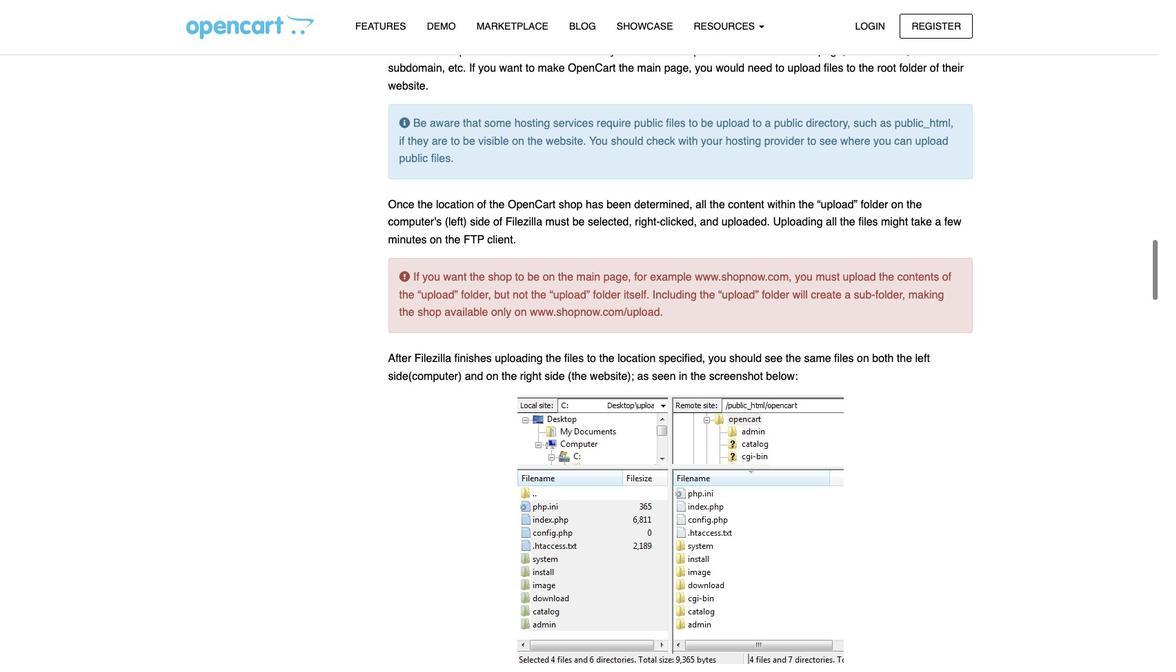 Task type: describe. For each thing, give the bounding box(es) containing it.
both
[[872, 353, 894, 365]]

haven't
[[418, 9, 453, 22]]

be down now
[[848, 27, 860, 39]]

uploaded.
[[722, 216, 770, 229]]

etc.
[[448, 62, 466, 75]]

1 vertical spatial need
[[595, 27, 619, 39]]

you up remote
[[397, 9, 415, 22]]

take
[[911, 216, 932, 229]]

main inside 'if you want the shop to be on the main page, for example www.shopnow.com, you must upload the contents of the "upload" folder, but not the "upload" folder itself. including the "upload" folder will create a sub-folder, making the shop available only on www.shopnow.com/upload.'
[[576, 271, 600, 284]]

folder, up available
[[461, 289, 491, 301]]

seen inside the if you haven't already located the opencart upload folder on the left side, you need to do so now and keep it open. in the remote site directory (right side), you need to open the folder that the opencart shop will be located in. the location of shop varies based on whether the you want the shop to be seen on the main page, a sub-folder, a subdomain, etc. if you want to make opencart the main page, you would need to upload files to the root folder of their website.
[[731, 45, 754, 57]]

1 horizontal spatial hosting
[[726, 135, 761, 147]]

ftp
[[464, 234, 484, 246]]

been
[[607, 199, 631, 211]]

right
[[520, 370, 542, 383]]

"upload" down www.shopnow.com,
[[718, 289, 759, 301]]

you right side,
[[749, 9, 766, 22]]

must inside 'if you want the shop to be on the main page, for example www.shopnow.com, you must upload the contents of the "upload" folder, but not the "upload" folder itself. including the "upload" folder will create a sub-folder, making the shop available only on www.shopnow.com/upload.'
[[816, 271, 840, 284]]

contents
[[897, 271, 939, 284]]

register
[[912, 20, 961, 31]]

upload down "public_html,"
[[915, 135, 948, 147]]

open
[[635, 27, 659, 39]]

in.
[[902, 27, 913, 39]]

"upload" up available
[[418, 289, 458, 301]]

opencart - open source shopping cart solution image
[[186, 14, 314, 39]]

if
[[399, 135, 405, 147]]

0 vertical spatial want
[[631, 45, 654, 57]]

location inside after filezilla finishes uploading the files to the location specified, you should see the same files on both the left side(computer) and on the right side (the website); as seen in the screenshot below:
[[618, 353, 656, 365]]

login
[[855, 20, 885, 31]]

side(computer)
[[388, 370, 462, 383]]

a inside once the location of the opencart shop has been determined, all the content within the "upload" folder on the computer's (left) side of filezilla must be selected, right-clicked, and uploaded. uploading all the files might take a few minutes on the ftp client.
[[935, 216, 941, 229]]

be inside 'if you want the shop to be on the main page, for example www.shopnow.com, you must upload the contents of the "upload" folder, but not the "upload" folder itself. including the "upload" folder will create a sub-folder, making the shop available only on www.shopnow.com/upload.'
[[527, 271, 540, 284]]

within
[[767, 199, 796, 211]]

as inside after filezilla finishes uploading the files to the location specified, you should see the same files on both the left side(computer) and on the right side (the website); as seen in the screenshot below:
[[637, 370, 649, 383]]

if you haven't already located the opencart upload folder on the left side, you need to do so now and keep it open. in the remote site directory (right side), you need to open the folder that the opencart shop will be located in. the location of shop varies based on whether the you want the shop to be seen on the main page, a sub-folder, a subdomain, etc. if you want to make opencart the main page, you would need to upload files to the root folder of their website.
[[388, 9, 964, 92]]

open.
[[920, 9, 947, 22]]

upload down do
[[788, 62, 821, 75]]

require
[[597, 117, 631, 130]]

where
[[840, 135, 870, 147]]

such
[[854, 117, 877, 130]]

same
[[804, 353, 831, 365]]

of left their
[[930, 62, 939, 75]]

if you want the shop to be on the main page, for example www.shopnow.com, you must upload the contents of the "upload" folder, but not the "upload" folder itself. including the "upload" folder will create a sub-folder, making the shop available only on www.shopnow.com/upload. alert
[[388, 258, 973, 333]]

upload up open
[[604, 9, 637, 22]]

you up create in the right of the page
[[795, 271, 813, 284]]

marketplace
[[477, 21, 548, 32]]

you right exclamation circle image
[[422, 271, 440, 284]]

has
[[586, 199, 604, 211]]

root
[[877, 62, 896, 75]]

provider
[[764, 135, 804, 147]]

whether
[[550, 45, 589, 57]]

want inside 'if you want the shop to be on the main page, for example www.shopnow.com, you must upload the contents of the "upload" folder, but not the "upload" folder itself. including the "upload" folder will create a sub-folder, making the shop available only on www.shopnow.com/upload.'
[[443, 271, 467, 284]]

do
[[809, 9, 822, 22]]

1 vertical spatial main
[[637, 62, 661, 75]]

you left would
[[695, 62, 713, 75]]

side,
[[722, 9, 746, 22]]

be
[[413, 117, 427, 130]]

website);
[[590, 370, 634, 383]]

few
[[944, 216, 961, 229]]

client.
[[487, 234, 516, 246]]

demo link
[[417, 14, 466, 39]]

visible
[[478, 135, 509, 147]]

check
[[646, 135, 675, 147]]

after
[[388, 353, 411, 365]]

selected,
[[588, 216, 632, 229]]

and inside the if you haven't already located the opencart upload folder on the left side, you need to do so now and keep it open. in the remote site directory (right side), you need to open the folder that the opencart shop will be located in. the location of shop varies based on whether the you want the shop to be seen on the main page, a sub-folder, a subdomain, etc. if you want to make opencart the main page, you would need to upload files to the root folder of their website.
[[863, 9, 881, 22]]

subdomain,
[[388, 62, 445, 75]]

on down resources link
[[758, 45, 770, 57]]

determined,
[[634, 199, 692, 211]]

not
[[513, 289, 528, 301]]

of up 'ftp' at the left top of page
[[477, 199, 486, 211]]

0 horizontal spatial public
[[399, 153, 428, 165]]

as inside "be aware that some hosting services require public files to be upload to a public directory, such as public_html, if they are to be visible on the website. you should check with your hosting provider to see where you can upload public files."
[[880, 117, 892, 130]]

page, inside 'if you want the shop to be on the main page, for example www.shopnow.com, you must upload the contents of the "upload" folder, but not the "upload" folder itself. including the "upload" folder will create a sub-folder, making the shop available only on www.shopnow.com/upload.'
[[603, 271, 631, 284]]

left inside after filezilla finishes uploading the files to the location specified, you should see the same files on both the left side(computer) and on the right side (the website); as seen in the screenshot below:
[[915, 353, 930, 365]]

after filezilla finishes uploading the files to the location specified, you should see the same files on both the left side(computer) and on the right side (the website); as seen in the screenshot below:
[[388, 353, 930, 383]]

make
[[538, 62, 565, 75]]

be inside once the location of the opencart shop has been determined, all the content within the "upload" folder on the computer's (left) side of filezilla must be selected, right-clicked, and uploaded. uploading all the files might take a few minutes on the ftp client.
[[572, 216, 585, 229]]

opencart inside once the location of the opencart shop has been determined, all the content within the "upload" folder on the computer's (left) side of filezilla must be selected, right-clicked, and uploaded. uploading all the files might take a few minutes on the ftp client.
[[508, 199, 556, 211]]

1 vertical spatial located
[[863, 27, 899, 39]]

files inside once the location of the opencart shop has been determined, all the content within the "upload" folder on the computer's (left) side of filezilla must be selected, right-clicked, and uploaded. uploading all the files might take a few minutes on the ftp client.
[[858, 216, 878, 229]]

on inside "be aware that some hosting services require public files to be upload to a public directory, such as public_html, if they are to be visible on the website. you should check with your hosting provider to see where you can upload public files."
[[512, 135, 524, 147]]

will inside 'if you want the shop to be on the main page, for example www.shopnow.com, you must upload the contents of the "upload" folder, but not the "upload" folder itself. including the "upload" folder will create a sub-folder, making the shop available only on www.shopnow.com/upload.'
[[793, 289, 808, 301]]

on left resources
[[671, 9, 683, 22]]

with
[[678, 135, 698, 147]]

public_html,
[[895, 117, 954, 130]]

will inside the if you haven't already located the opencart upload folder on the left side, you need to do so now and keep it open. in the remote site directory (right side), you need to open the folder that the opencart shop will be located in. the location of shop varies based on whether the you want the shop to be seen on the main page, a sub-folder, a subdomain, etc. if you want to make opencart the main page, you would need to upload files to the root folder of their website.
[[829, 27, 845, 39]]

shop up the etc.
[[441, 45, 465, 57]]

the inside "be aware that some hosting services require public files to be upload to a public directory, such as public_html, if they are to be visible on the website. you should check with your hosting provider to see where you can upload public files."
[[527, 135, 543, 147]]

folder right open
[[681, 27, 708, 39]]

of inside 'if you want the shop to be on the main page, for example www.shopnow.com, you must upload the contents of the "upload" folder, but not the "upload" folder itself. including the "upload" folder will create a sub-folder, making the shop available only on www.shopnow.com/upload.'
[[942, 271, 951, 284]]

directory,
[[806, 117, 851, 130]]

2 horizontal spatial public
[[774, 117, 803, 130]]

it
[[911, 9, 917, 22]]

filezilla inside after filezilla finishes uploading the files to the location specified, you should see the same files on both the left side(computer) and on the right side (the website); as seen in the screenshot below:
[[414, 353, 451, 365]]

below:
[[766, 370, 798, 383]]

that inside "be aware that some hosting services require public files to be upload to a public directory, such as public_html, if they are to be visible on the website. you should check with your hosting provider to see where you can upload public files."
[[463, 117, 481, 130]]

a inside 'if you want the shop to be on the main page, for example www.shopnow.com, you must upload the contents of the "upload" folder, but not the "upload" folder itself. including the "upload" folder will create a sub-folder, making the shop available only on www.shopnow.com/upload.'
[[845, 289, 851, 301]]

would
[[716, 62, 745, 75]]

resources link
[[683, 14, 775, 39]]

are
[[432, 135, 448, 147]]

on down not
[[515, 307, 527, 319]]

you down varies
[[478, 62, 496, 75]]

"upload" up "www.shopnow.com/upload."
[[550, 289, 590, 301]]

0 horizontal spatial located
[[496, 9, 531, 22]]

1 vertical spatial page,
[[664, 62, 692, 75]]

"upload" inside once the location of the opencart shop has been determined, all the content within the "upload" folder on the computer's (left) side of filezilla must be selected, right-clicked, and uploaded. uploading all the files might take a few minutes on the ftp client.
[[817, 199, 858, 211]]

to inside after filezilla finishes uploading the files to the location specified, you should see the same files on both the left side(computer) and on the right side (the website); as seen in the screenshot below:
[[587, 353, 596, 365]]

of up the client. at the top of page
[[493, 216, 502, 229]]

www.shopnow.com,
[[695, 271, 792, 284]]

must inside once the location of the opencart shop has been determined, all the content within the "upload" folder on the computer's (left) side of filezilla must be selected, right-clicked, and uploaded. uploading all the files might take a few minutes on the ftp client.
[[545, 216, 569, 229]]

they
[[408, 135, 429, 147]]

features
[[355, 21, 406, 32]]

you inside "be aware that some hosting services require public files to be upload to a public directory, such as public_html, if they are to be visible on the website. you should check with your hosting provider to see where you can upload public files."
[[874, 135, 891, 147]]

right-
[[635, 216, 660, 229]]

keep
[[884, 9, 908, 22]]

files up (the
[[564, 353, 584, 365]]

0 horizontal spatial hosting
[[514, 117, 550, 130]]

2 horizontal spatial main
[[791, 45, 815, 57]]

varies
[[468, 45, 498, 57]]

1 horizontal spatial all
[[826, 216, 837, 229]]

remote
[[407, 27, 445, 39]]

specified,
[[659, 353, 705, 365]]

content
[[728, 199, 764, 211]]

upload up your
[[716, 117, 750, 130]]

on up might
[[891, 199, 904, 211]]

website. inside "be aware that some hosting services require public files to be upload to a public directory, such as public_html, if they are to be visible on the website. you should check with your hosting provider to see where you can upload public files."
[[546, 135, 586, 147]]

the
[[916, 27, 935, 39]]

be aware that some hosting services require public files to be upload to a public directory, such as public_html, if they are to be visible on the website. you should check with your hosting provider to see where you can upload public files. alert
[[388, 104, 973, 179]]

side inside once the location of the opencart shop has been determined, all the content within the "upload" folder on the computer's (left) side of filezilla must be selected, right-clicked, and uploaded. uploading all the files might take a few minutes on the ftp client.
[[470, 216, 490, 229]]

resources
[[694, 21, 758, 32]]

shop down resources
[[676, 45, 700, 57]]

folder, inside the if you haven't already located the opencart upload folder on the left side, you need to do so now and keep it open. in the remote site directory (right side), you need to open the folder that the opencart shop will be located in. the location of shop varies based on whether the you want the shop to be seen on the main page, a sub-folder, a subdomain, etc. if you want to make opencart the main page, you would need to upload files to the root folder of their website.
[[880, 45, 910, 57]]

you inside after filezilla finishes uploading the files to the location specified, you should see the same files on both the left side(computer) and on the right side (the website); as seen in the screenshot below:
[[708, 353, 726, 365]]

a down in.
[[913, 45, 919, 57]]

(the
[[568, 370, 587, 383]]

clicked,
[[660, 216, 697, 229]]

side inside after filezilla finishes uploading the files to the location specified, you should see the same files on both the left side(computer) and on the right side (the website); as seen in the screenshot below:
[[545, 370, 565, 383]]



Task type: locate. For each thing, give the bounding box(es) containing it.
some
[[484, 117, 511, 130]]

1 horizontal spatial left
[[915, 353, 930, 365]]

0 vertical spatial should
[[611, 135, 643, 147]]

1 vertical spatial will
[[793, 289, 808, 301]]

2 horizontal spatial page,
[[818, 45, 846, 57]]

as right website);
[[637, 370, 649, 383]]

2 vertical spatial need
[[748, 62, 772, 75]]

be left 'selected,'
[[572, 216, 585, 229]]

seen left the in
[[652, 370, 676, 383]]

shop inside once the location of the opencart shop has been determined, all the content within the "upload" folder on the computer's (left) side of filezilla must be selected, right-clicked, and uploaded. uploading all the files might take a few minutes on the ftp client.
[[559, 199, 583, 211]]

1 vertical spatial see
[[765, 353, 783, 365]]

2 vertical spatial page,
[[603, 271, 631, 284]]

seen up would
[[731, 45, 754, 57]]

main down open
[[637, 62, 661, 75]]

must
[[545, 216, 569, 229], [816, 271, 840, 284]]

website. down subdomain,
[[388, 80, 429, 92]]

0 horizontal spatial location
[[388, 45, 426, 57]]

1 horizontal spatial and
[[700, 216, 718, 229]]

0 vertical spatial sub-
[[858, 45, 880, 57]]

0 vertical spatial as
[[880, 117, 892, 130]]

should
[[611, 135, 643, 147], [729, 353, 762, 365]]

of up the making
[[942, 271, 951, 284]]

exclamation circle image
[[399, 271, 410, 282]]

main down do
[[791, 45, 815, 57]]

and inside once the location of the opencart shop has been determined, all the content within the "upload" folder on the computer's (left) side of filezilla must be selected, right-clicked, and uploaded. uploading all the files might take a few minutes on the ftp client.
[[700, 216, 718, 229]]

left inside the if you haven't already located the opencart upload folder on the left side, you need to do so now and keep it open. in the remote site directory (right side), you need to open the folder that the opencart shop will be located in. the location of shop varies based on whether the you want the shop to be seen on the main page, a sub-folder, a subdomain, etc. if you want to make opencart the main page, you would need to upload files to the root folder of their website.
[[704, 9, 719, 22]]

files up with
[[666, 117, 686, 130]]

1 vertical spatial seen
[[652, 370, 676, 383]]

on up "www.shopnow.com/upload."
[[543, 271, 555, 284]]

main
[[791, 45, 815, 57], [637, 62, 661, 75], [576, 271, 600, 284]]

page, left would
[[664, 62, 692, 75]]

hosting
[[514, 117, 550, 130], [726, 135, 761, 147]]

0 vertical spatial if
[[388, 9, 394, 22]]

filezilla inside once the location of the opencart shop has been determined, all the content within the "upload" folder on the computer's (left) side of filezilla must be selected, right-clicked, and uploaded. uploading all the files might take a few minutes on the ftp client.
[[506, 216, 542, 229]]

2 horizontal spatial want
[[631, 45, 654, 57]]

1 vertical spatial want
[[499, 62, 522, 75]]

to inside 'if you want the shop to be on the main page, for example www.shopnow.com, you must upload the contents of the "upload" folder, but not the "upload" folder itself. including the "upload" folder will create a sub-folder, making the shop available only on www.shopnow.com/upload.'
[[515, 271, 524, 284]]

should inside "be aware that some hosting services require public files to be upload to a public directory, such as public_html, if they are to be visible on the website. you should check with your hosting provider to see where you can upload public files."
[[611, 135, 643, 147]]

on right visible
[[512, 135, 524, 147]]

2 vertical spatial and
[[465, 370, 483, 383]]

and inside after filezilla finishes uploading the files to the location specified, you should see the same files on both the left side(computer) and on the right side (the website); as seen in the screenshot below:
[[465, 370, 483, 383]]

to
[[797, 9, 806, 22], [623, 27, 632, 39], [703, 45, 712, 57], [526, 62, 535, 75], [775, 62, 785, 75], [847, 62, 856, 75], [689, 117, 698, 130], [753, 117, 762, 130], [451, 135, 460, 147], [807, 135, 816, 147], [515, 271, 524, 284], [587, 353, 596, 365]]

making
[[908, 289, 944, 301]]

1 vertical spatial all
[[826, 216, 837, 229]]

if inside 'if you want the shop to be on the main page, for example www.shopnow.com, you must upload the contents of the "upload" folder, but not the "upload" folder itself. including the "upload" folder will create a sub-folder, making the shop available only on www.shopnow.com/upload.'
[[413, 271, 419, 284]]

upload inside 'if you want the shop to be on the main page, for example www.shopnow.com, you must upload the contents of the "upload" folder, but not the "upload" folder itself. including the "upload" folder will create a sub-folder, making the shop available only on www.shopnow.com/upload.'
[[843, 271, 876, 284]]

2 horizontal spatial and
[[863, 9, 881, 22]]

register link
[[900, 13, 973, 39]]

all
[[696, 199, 707, 211], [826, 216, 837, 229]]

0 horizontal spatial and
[[465, 370, 483, 383]]

you
[[397, 9, 415, 22], [749, 9, 766, 22], [574, 27, 592, 39], [610, 45, 628, 57], [478, 62, 496, 75], [695, 62, 713, 75], [874, 135, 891, 147], [422, 271, 440, 284], [795, 271, 813, 284], [708, 353, 726, 365]]

can
[[894, 135, 912, 147]]

filezilla up side(computer)
[[414, 353, 451, 365]]

0 horizontal spatial website.
[[388, 80, 429, 92]]

sub- inside 'if you want the shop to be on the main page, for example www.shopnow.com, you must upload the contents of the "upload" folder, but not the "upload" folder itself. including the "upload" folder will create a sub-folder, making the shop available only on www.shopnow.com/upload.'
[[854, 289, 875, 301]]

side
[[470, 216, 490, 229], [545, 370, 565, 383]]

computer's
[[388, 216, 442, 229]]

1 vertical spatial must
[[816, 271, 840, 284]]

1 vertical spatial side
[[545, 370, 565, 383]]

1 horizontal spatial website.
[[546, 135, 586, 147]]

see inside after filezilla finishes uploading the files to the location specified, you should see the same files on both the left side(computer) and on the right side (the website); as seen in the screenshot below:
[[765, 353, 783, 365]]

www.shopnow.com/upload.
[[530, 307, 663, 319]]

see down directory,
[[820, 135, 837, 147]]

files right "same"
[[834, 353, 854, 365]]

side),
[[544, 27, 571, 39]]

0 horizontal spatial want
[[443, 271, 467, 284]]

location inside once the location of the opencart shop has been determined, all the content within the "upload" folder on the computer's (left) side of filezilla must be selected, right-clicked, and uploaded. uploading all the files might take a few minutes on the ftp client.
[[436, 199, 474, 211]]

folder, down contents
[[875, 289, 905, 301]]

location up subdomain,
[[388, 45, 426, 57]]

need right would
[[748, 62, 772, 75]]

based
[[501, 45, 531, 57]]

create
[[811, 289, 842, 301]]

left left side,
[[704, 9, 719, 22]]

files
[[824, 62, 843, 75], [666, 117, 686, 130], [858, 216, 878, 229], [564, 353, 584, 365], [834, 353, 854, 365]]

seen inside after filezilla finishes uploading the files to the location specified, you should see the same files on both the left side(computer) and on the right side (the website); as seen in the screenshot below:
[[652, 370, 676, 383]]

folder right root
[[899, 62, 927, 75]]

blog
[[569, 21, 596, 32]]

page, left for
[[603, 271, 631, 284]]

itself.
[[624, 289, 650, 301]]

folder up open
[[640, 9, 668, 22]]

1 horizontal spatial seen
[[731, 45, 754, 57]]

a right create in the right of the page
[[845, 289, 851, 301]]

once the location of the opencart shop has been determined, all the content within the "upload" folder on the computer's (left) side of filezilla must be selected, right-clicked, and uploaded. uploading all the files might take a few minutes on the ftp client.
[[388, 199, 961, 246]]

as right such
[[880, 117, 892, 130]]

see inside "be aware that some hosting services require public files to be upload to a public directory, such as public_html, if they are to be visible on the website. you should check with your hosting provider to see where you can upload public files."
[[820, 135, 837, 147]]

on up the make
[[534, 45, 546, 57]]

want
[[631, 45, 654, 57], [499, 62, 522, 75], [443, 271, 467, 284]]

2 horizontal spatial location
[[618, 353, 656, 365]]

1 horizontal spatial see
[[820, 135, 837, 147]]

0 horizontal spatial page,
[[603, 271, 631, 284]]

folder down www.shopnow.com,
[[762, 289, 789, 301]]

0 vertical spatial website.
[[388, 80, 429, 92]]

want down open
[[631, 45, 654, 57]]

1 horizontal spatial filezilla
[[506, 216, 542, 229]]

1 horizontal spatial if
[[413, 271, 419, 284]]

you up the screenshot
[[708, 353, 726, 365]]

0 vertical spatial side
[[470, 216, 490, 229]]

showcase
[[617, 21, 673, 32]]

all up clicked,
[[696, 199, 707, 211]]

blog link
[[559, 14, 606, 39]]

page, down the so
[[818, 45, 846, 57]]

1 vertical spatial hosting
[[726, 135, 761, 147]]

be aware that some hosting services require public files to be upload to a public directory, such as public_html, if they are to be visible on the website. you should check with your hosting provider to see where you can upload public files.
[[399, 117, 954, 165]]

files inside the if you haven't already located the opencart upload folder on the left side, you need to do so now and keep it open. in the remote site directory (right side), you need to open the folder that the opencart shop will be located in. the location of shop varies based on whether the you want the shop to be seen on the main page, a sub-folder, a subdomain, etc. if you want to make opencart the main page, you would need to upload files to the root folder of their website.
[[824, 62, 843, 75]]

if for want
[[413, 271, 419, 284]]

0 vertical spatial left
[[704, 9, 719, 22]]

0 vertical spatial must
[[545, 216, 569, 229]]

1 vertical spatial website.
[[546, 135, 586, 147]]

2 vertical spatial if
[[413, 271, 419, 284]]

"upload" up uploading
[[817, 199, 858, 211]]

example
[[650, 271, 692, 284]]

filezilla file transfer-png image
[[517, 394, 844, 664]]

that left some
[[463, 117, 481, 130]]

if
[[388, 9, 394, 22], [469, 62, 475, 75], [413, 271, 419, 284]]

0 horizontal spatial must
[[545, 216, 569, 229]]

public down the they
[[399, 153, 428, 165]]

demo
[[427, 21, 456, 32]]

if right exclamation circle image
[[413, 271, 419, 284]]

you left can
[[874, 135, 891, 147]]

"upload"
[[817, 199, 858, 211], [418, 289, 458, 301], [550, 289, 590, 301], [718, 289, 759, 301]]

0 horizontal spatial if
[[388, 9, 394, 22]]

might
[[881, 216, 908, 229]]

0 vertical spatial main
[[791, 45, 815, 57]]

0 horizontal spatial should
[[611, 135, 643, 147]]

side left (the
[[545, 370, 565, 383]]

be up your
[[701, 117, 713, 130]]

should inside after filezilla finishes uploading the files to the location specified, you should see the same files on both the left side(computer) and on the right side (the website); as seen in the screenshot below:
[[729, 353, 762, 365]]

if you want the shop to be on the main page, for example www.shopnow.com, you must upload the contents of the "upload" folder, but not the "upload" folder itself. including the "upload" folder will create a sub-folder, making the shop available only on www.shopnow.com/upload.
[[399, 271, 951, 319]]

so
[[825, 9, 836, 22]]

a down login link
[[849, 45, 855, 57]]

shop
[[802, 27, 826, 39], [441, 45, 465, 57], [676, 45, 700, 57], [559, 199, 583, 211], [488, 271, 512, 284], [418, 307, 442, 319]]

minutes
[[388, 234, 427, 246]]

for
[[634, 271, 647, 284]]

directory
[[470, 27, 513, 39]]

1 vertical spatial if
[[469, 62, 475, 75]]

0 horizontal spatial main
[[576, 271, 600, 284]]

available
[[445, 307, 488, 319]]

folder up might
[[861, 199, 888, 211]]

uploading
[[773, 216, 823, 229]]

be up not
[[527, 271, 540, 284]]

folder inside once the location of the opencart shop has been determined, all the content within the "upload" folder on the computer's (left) side of filezilla must be selected, right-clicked, and uploaded. uploading all the files might take a few minutes on the ftp client.
[[861, 199, 888, 211]]

info circle image
[[399, 117, 410, 128]]

uploading
[[495, 353, 543, 365]]

folder
[[640, 9, 668, 22], [681, 27, 708, 39], [899, 62, 927, 75], [861, 199, 888, 211], [593, 289, 621, 301], [762, 289, 789, 301]]

0 horizontal spatial that
[[463, 117, 481, 130]]

website.
[[388, 80, 429, 92], [546, 135, 586, 147]]

0 vertical spatial need
[[769, 9, 794, 22]]

0 vertical spatial filezilla
[[506, 216, 542, 229]]

a inside "be aware that some hosting services require public files to be upload to a public directory, such as public_html, if they are to be visible on the website. you should check with your hosting provider to see where you can upload public files."
[[765, 117, 771, 130]]

and right clicked,
[[700, 216, 718, 229]]

main up "www.shopnow.com/upload."
[[576, 271, 600, 284]]

files left might
[[858, 216, 878, 229]]

now
[[839, 9, 860, 22]]

side up 'ftp' at the left top of page
[[470, 216, 490, 229]]

2 vertical spatial main
[[576, 271, 600, 284]]

2 vertical spatial location
[[618, 353, 656, 365]]

on down computer's
[[430, 234, 442, 246]]

sub- down login link
[[858, 45, 880, 57]]

you
[[589, 135, 608, 147]]

location up website);
[[618, 353, 656, 365]]

already
[[456, 9, 493, 22]]

1 vertical spatial sub-
[[854, 289, 875, 301]]

1 horizontal spatial located
[[863, 27, 899, 39]]

0 vertical spatial that
[[711, 27, 730, 39]]

1 horizontal spatial as
[[880, 117, 892, 130]]

once
[[388, 199, 414, 211]]

but
[[494, 289, 510, 301]]

1 horizontal spatial should
[[729, 353, 762, 365]]

hosting right your
[[726, 135, 761, 147]]

of down remote
[[429, 45, 438, 57]]

0 horizontal spatial left
[[704, 9, 719, 22]]

and right now
[[863, 9, 881, 22]]

1 horizontal spatial public
[[634, 117, 663, 130]]

shop up but
[[488, 271, 512, 284]]

on down finishes
[[486, 370, 499, 383]]

sub-
[[858, 45, 880, 57], [854, 289, 875, 301]]

sub- right create in the right of the page
[[854, 289, 875, 301]]

services
[[553, 117, 594, 130]]

1 horizontal spatial must
[[816, 271, 840, 284]]

location inside the if you haven't already located the opencart upload folder on the left side, you need to do so now and keep it open. in the remote site directory (right side), you need to open the folder that the opencart shop will be located in. the location of shop varies based on whether the you want the shop to be seen on the main page, a sub-folder, a subdomain, etc. if you want to make opencart the main page, you would need to upload files to the root folder of their website.
[[388, 45, 426, 57]]

filezilla up the client. at the top of page
[[506, 216, 542, 229]]

1 horizontal spatial page,
[[664, 62, 692, 75]]

0 horizontal spatial all
[[696, 199, 707, 211]]

1 horizontal spatial want
[[499, 62, 522, 75]]

will down the so
[[829, 27, 845, 39]]

should down require
[[611, 135, 643, 147]]

files inside "be aware that some hosting services require public files to be upload to a public directory, such as public_html, if they are to be visible on the website. you should check with your hosting provider to see where you can upload public files."
[[666, 117, 686, 130]]

sub- inside the if you haven't already located the opencart upload folder on the left side, you need to do so now and keep it open. in the remote site directory (right side), you need to open the folder that the opencart shop will be located in. the location of shop varies based on whether the you want the shop to be seen on the main page, a sub-folder, a subdomain, etc. if you want to make opencart the main page, you would need to upload files to the root folder of their website.
[[858, 45, 880, 57]]

2 vertical spatial want
[[443, 271, 467, 284]]

including
[[653, 289, 697, 301]]

1 vertical spatial should
[[729, 353, 762, 365]]

1 vertical spatial that
[[463, 117, 481, 130]]

must up create in the right of the page
[[816, 271, 840, 284]]

on left the both
[[857, 353, 869, 365]]

you up whether
[[574, 27, 592, 39]]

that down side,
[[711, 27, 730, 39]]

0 horizontal spatial as
[[637, 370, 649, 383]]

1 vertical spatial left
[[915, 353, 930, 365]]

1 vertical spatial as
[[637, 370, 649, 383]]

site
[[448, 27, 467, 39]]

1 horizontal spatial that
[[711, 27, 730, 39]]

public up the "check"
[[634, 117, 663, 130]]

finishes
[[454, 353, 492, 365]]

if left haven't
[[388, 9, 394, 22]]

shop left available
[[418, 307, 442, 319]]

be
[[848, 27, 860, 39], [715, 45, 727, 57], [701, 117, 713, 130], [463, 135, 475, 147], [572, 216, 585, 229], [527, 271, 540, 284]]

0 vertical spatial located
[[496, 9, 531, 22]]

0 horizontal spatial see
[[765, 353, 783, 365]]

your
[[701, 135, 723, 147]]

shop down do
[[802, 27, 826, 39]]

0 horizontal spatial side
[[470, 216, 490, 229]]

see up below: on the bottom right of page
[[765, 353, 783, 365]]

that inside the if you haven't already located the opencart upload folder on the left side, you need to do so now and keep it open. in the remote site directory (right side), you need to open the folder that the opencart shop will be located in. the location of shop varies based on whether the you want the shop to be seen on the main page, a sub-folder, a subdomain, etc. if you want to make opencart the main page, you would need to upload files to the root folder of their website.
[[711, 27, 730, 39]]

1 vertical spatial filezilla
[[414, 353, 451, 365]]

login link
[[843, 13, 897, 39]]

0 vertical spatial page,
[[818, 45, 846, 57]]

the
[[534, 9, 550, 22], [686, 9, 701, 22], [388, 27, 403, 39], [662, 27, 678, 39], [733, 27, 748, 39], [592, 45, 607, 57], [658, 45, 673, 57], [773, 45, 788, 57], [619, 62, 634, 75], [859, 62, 874, 75], [527, 135, 543, 147], [418, 199, 433, 211], [489, 199, 505, 211], [710, 199, 725, 211], [799, 199, 814, 211], [907, 199, 922, 211], [840, 216, 855, 229], [445, 234, 461, 246], [470, 271, 485, 284], [558, 271, 573, 284], [879, 271, 894, 284], [399, 289, 414, 301], [531, 289, 546, 301], [700, 289, 715, 301], [399, 307, 414, 319], [546, 353, 561, 365], [599, 353, 615, 365], [786, 353, 801, 365], [897, 353, 912, 365], [502, 370, 517, 383], [691, 370, 706, 383]]

website. inside the if you haven't already located the opencart upload folder on the left side, you need to do so now and keep it open. in the remote site directory (right side), you need to open the folder that the opencart shop will be located in. the location of shop varies based on whether the you want the shop to be seen on the main page, a sub-folder, a subdomain, etc. if you want to make opencart the main page, you would need to upload files to the root folder of their website.
[[388, 80, 429, 92]]

should up the screenshot
[[729, 353, 762, 365]]

as
[[880, 117, 892, 130], [637, 370, 649, 383]]

will
[[829, 27, 845, 39], [793, 289, 808, 301]]

opencart
[[553, 9, 601, 22], [751, 27, 799, 39], [568, 62, 616, 75], [508, 199, 556, 211]]

their
[[942, 62, 964, 75]]

only
[[491, 307, 511, 319]]

and down finishes
[[465, 370, 483, 383]]

you down showcase link
[[610, 45, 628, 57]]

see
[[820, 135, 837, 147], [765, 353, 783, 365]]

1 horizontal spatial will
[[829, 27, 845, 39]]

1 vertical spatial and
[[700, 216, 718, 229]]

features link
[[345, 14, 417, 39]]

1 horizontal spatial side
[[545, 370, 565, 383]]

in
[[951, 9, 960, 22]]

a up provider
[[765, 117, 771, 130]]

all right uploading
[[826, 216, 837, 229]]

website. down services
[[546, 135, 586, 147]]

0 vertical spatial seen
[[731, 45, 754, 57]]

located up (right
[[496, 9, 531, 22]]

showcase link
[[606, 14, 683, 39]]

if for haven't
[[388, 9, 394, 22]]

that
[[711, 27, 730, 39], [463, 117, 481, 130]]

0 vertical spatial all
[[696, 199, 707, 211]]

be left visible
[[463, 135, 475, 147]]

folder up "www.shopnow.com/upload."
[[593, 289, 621, 301]]

location up (left)
[[436, 199, 474, 211]]

0 vertical spatial location
[[388, 45, 426, 57]]

0 horizontal spatial will
[[793, 289, 808, 301]]

2 horizontal spatial if
[[469, 62, 475, 75]]

located down 'keep'
[[863, 27, 899, 39]]

0 horizontal spatial seen
[[652, 370, 676, 383]]

need left do
[[769, 9, 794, 22]]

files down the so
[[824, 62, 843, 75]]

be up would
[[715, 45, 727, 57]]

1 horizontal spatial location
[[436, 199, 474, 211]]

marketplace link
[[466, 14, 559, 39]]

hosting right some
[[514, 117, 550, 130]]

0 vertical spatial hosting
[[514, 117, 550, 130]]

0 horizontal spatial filezilla
[[414, 353, 451, 365]]

a
[[849, 45, 855, 57], [913, 45, 919, 57], [765, 117, 771, 130], [935, 216, 941, 229], [845, 289, 851, 301]]

1 vertical spatial location
[[436, 199, 474, 211]]

0 vertical spatial see
[[820, 135, 837, 147]]

0 vertical spatial will
[[829, 27, 845, 39]]

will left create in the right of the page
[[793, 289, 808, 301]]

in
[[679, 370, 688, 383]]

0 vertical spatial and
[[863, 9, 881, 22]]

a left few
[[935, 216, 941, 229]]

1 horizontal spatial main
[[637, 62, 661, 75]]



Task type: vqa. For each thing, say whether or not it's contained in the screenshot.
If to the right
yes



